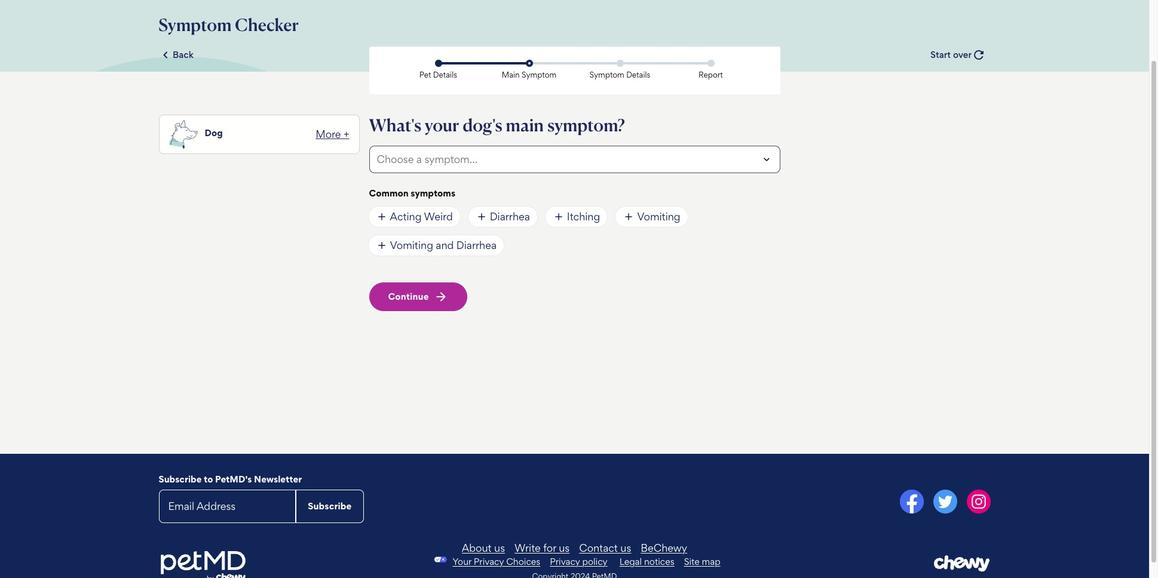 Task type: describe. For each thing, give the bounding box(es) containing it.
about us link
[[462, 542, 505, 555]]

subscribe button
[[296, 490, 364, 524]]

more +
[[316, 128, 349, 140]]

vomiting and diarrhea link
[[368, 235, 505, 257]]

your
[[453, 557, 472, 568]]

legal notices
[[620, 557, 675, 568]]

instagram image
[[967, 490, 991, 514]]

details for symptom details
[[627, 70, 651, 80]]

1 privacy from the left
[[474, 557, 504, 568]]

for
[[544, 542, 556, 555]]

site map
[[684, 557, 721, 568]]

1 horizontal spatial symptom
[[522, 70, 557, 80]]

about us
[[462, 542, 505, 555]]

notices
[[644, 557, 675, 568]]

0 vertical spatial diarrhea
[[490, 211, 530, 223]]

what's your dog's main symptom?
[[369, 115, 625, 136]]

over
[[953, 49, 972, 60]]

acting
[[390, 211, 422, 223]]

subscribe for subscribe
[[308, 501, 352, 512]]

legal element
[[620, 557, 721, 568]]

start over
[[931, 49, 972, 60]]

to
[[204, 474, 213, 485]]

your
[[425, 115, 459, 136]]

details for pet details
[[433, 70, 457, 80]]

my privacy choices image
[[429, 557, 453, 563]]

contact us
[[579, 542, 631, 555]]

itching link
[[545, 206, 608, 228]]

diarrhea link
[[468, 206, 538, 228]]

main
[[502, 70, 520, 80]]

write for us
[[515, 542, 570, 555]]

itching
[[567, 211, 600, 223]]

back
[[173, 49, 194, 60]]

subscribe for subscribe to petmd's newsletter
[[159, 474, 202, 485]]

dog's
[[463, 115, 503, 136]]

symptom details
[[590, 70, 651, 80]]

bechewy link
[[641, 542, 688, 555]]

symptom?
[[548, 115, 625, 136]]

your privacy choices link
[[453, 557, 541, 568]]

main
[[506, 115, 544, 136]]

symptom for symptom checker
[[158, 14, 232, 35]]

site
[[684, 557, 700, 568]]

acting weird link
[[368, 206, 461, 228]]



Task type: locate. For each thing, give the bounding box(es) containing it.
us up the legal
[[621, 542, 631, 555]]

2 horizontal spatial symptom
[[590, 70, 625, 80]]

continue
[[388, 291, 429, 303]]

choices
[[506, 557, 541, 568]]

pet details
[[420, 70, 457, 80]]

symptom right main
[[522, 70, 557, 80]]

0 horizontal spatial privacy
[[474, 557, 504, 568]]

your privacy choices
[[453, 557, 541, 568]]

legal
[[620, 557, 642, 568]]

None email field
[[159, 490, 296, 524]]

1 horizontal spatial privacy
[[550, 557, 580, 568]]

privacy policy link
[[550, 557, 608, 568]]

1 vertical spatial subscribe
[[308, 501, 352, 512]]

1 vertical spatial vomiting
[[390, 239, 433, 252]]

0 horizontal spatial details
[[433, 70, 457, 80]]

symptom up symptom?
[[590, 70, 625, 80]]

2 us from the left
[[559, 542, 570, 555]]

petmd home image
[[159, 550, 247, 579]]

dog
[[205, 127, 223, 139]]

site map link
[[684, 557, 721, 568]]

about
[[462, 542, 492, 555]]

1 details from the left
[[433, 70, 457, 80]]

write for us link
[[515, 542, 570, 555]]

list
[[393, 70, 757, 87]]

us for contact us
[[621, 542, 631, 555]]

common
[[369, 188, 409, 199]]

1 vertical spatial diarrhea
[[457, 239, 497, 252]]

weird
[[424, 211, 453, 223]]

vomiting link
[[615, 206, 688, 228]]

vomiting
[[637, 211, 681, 223], [390, 239, 433, 252]]

vomiting for vomiting
[[637, 211, 681, 223]]

0 vertical spatial subscribe
[[159, 474, 202, 485]]

common symptoms
[[369, 188, 456, 199]]

symptom
[[158, 14, 232, 35], [522, 70, 557, 80], [590, 70, 625, 80]]

1 horizontal spatial details
[[627, 70, 651, 80]]

symptom checker
[[158, 14, 299, 35]]

contact us link
[[579, 542, 631, 555]]

subscribe
[[159, 474, 202, 485], [308, 501, 352, 512]]

symptom for symptom details
[[590, 70, 625, 80]]

start
[[931, 49, 951, 60]]

list containing pet details
[[393, 70, 757, 87]]

1 horizontal spatial subscribe
[[308, 501, 352, 512]]

us right for
[[559, 542, 570, 555]]

twitter image
[[933, 490, 957, 514]]

privacy
[[474, 557, 504, 568], [550, 557, 580, 568]]

write
[[515, 542, 541, 555]]

newsletter
[[254, 474, 302, 485]]

privacy down the about petmd element
[[550, 557, 580, 568]]

privacy element
[[429, 557, 608, 568]]

0 horizontal spatial us
[[494, 542, 505, 555]]

1 horizontal spatial vomiting
[[637, 211, 681, 223]]

chewy logo image
[[934, 555, 991, 573]]

start over link
[[931, 48, 986, 62]]

privacy policy
[[550, 557, 608, 568]]

vomiting and diarrhea
[[390, 239, 497, 252]]

social element
[[580, 490, 991, 517]]

subscribe to petmd's newsletter
[[159, 474, 302, 485]]

checker
[[235, 14, 299, 35]]

more
[[316, 128, 341, 140]]

petmd's
[[215, 474, 252, 485]]

+
[[344, 128, 349, 140]]

map
[[702, 557, 721, 568]]

diarrhea
[[490, 211, 530, 223], [457, 239, 497, 252]]

main symptom
[[502, 70, 557, 80]]

us for about us
[[494, 542, 505, 555]]

about petmd element
[[299, 542, 851, 555]]

0 horizontal spatial symptom
[[158, 14, 232, 35]]

2 privacy from the left
[[550, 557, 580, 568]]

details
[[433, 70, 457, 80], [627, 70, 651, 80]]

facebook image
[[900, 490, 924, 514]]

legal notices link
[[620, 557, 675, 568]]

pet
[[420, 70, 431, 80]]

vomiting for vomiting and diarrhea
[[390, 239, 433, 252]]

contact
[[579, 542, 618, 555]]

bechewy
[[641, 542, 688, 555]]

0 horizontal spatial vomiting
[[390, 239, 433, 252]]

and
[[436, 239, 454, 252]]

us up "your privacy choices"
[[494, 542, 505, 555]]

report
[[699, 70, 723, 80]]

1 horizontal spatial us
[[559, 542, 570, 555]]

continue button
[[369, 283, 467, 312]]

2 details from the left
[[627, 70, 651, 80]]

symptom up "back"
[[158, 14, 232, 35]]

policy
[[583, 557, 608, 568]]

acting weird
[[390, 211, 453, 223]]

privacy down about us 'link'
[[474, 557, 504, 568]]

1 us from the left
[[494, 542, 505, 555]]

back link
[[158, 48, 194, 62]]

Choose a symptom... text field
[[370, 147, 780, 173]]

3 us from the left
[[621, 542, 631, 555]]

symptoms
[[411, 188, 456, 199]]

us
[[494, 542, 505, 555], [559, 542, 570, 555], [621, 542, 631, 555]]

subscribe inside button
[[308, 501, 352, 512]]

2 horizontal spatial us
[[621, 542, 631, 555]]

0 horizontal spatial subscribe
[[159, 474, 202, 485]]

what's
[[369, 115, 422, 136]]

0 vertical spatial vomiting
[[637, 211, 681, 223]]



Task type: vqa. For each thing, say whether or not it's contained in the screenshot.
Tell
no



